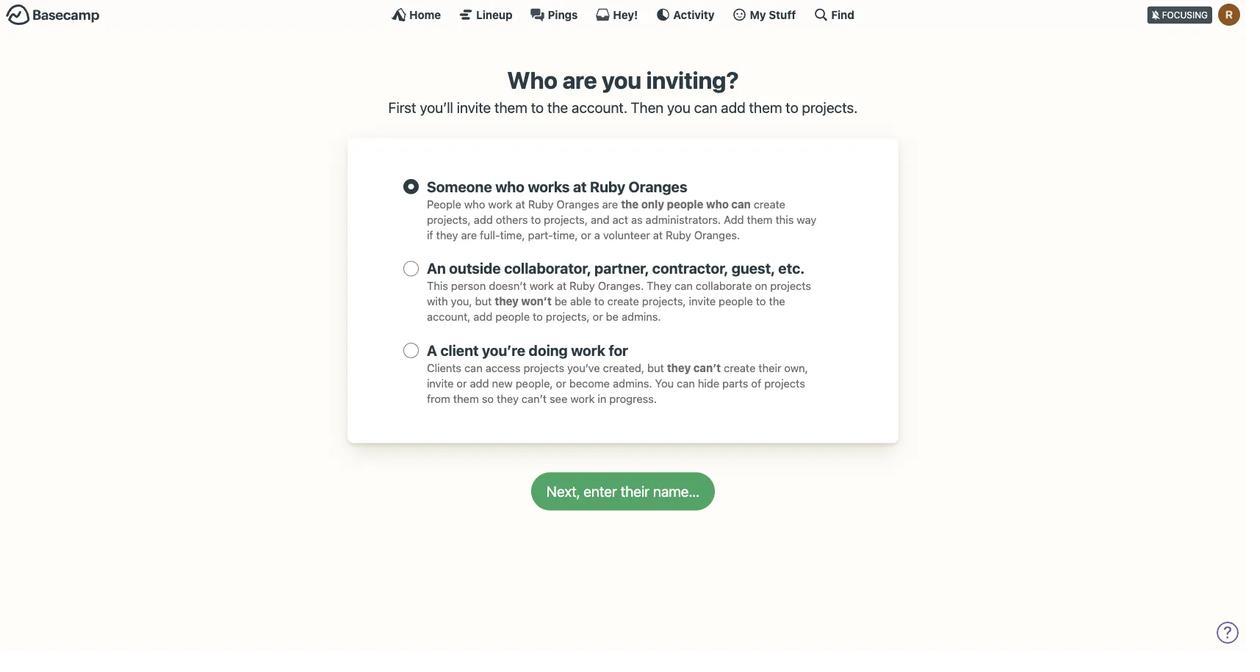 Task type: locate. For each thing, give the bounding box(es) containing it.
oranges for work
[[557, 198, 599, 210]]

lineup link
[[459, 7, 513, 22]]

them left this
[[747, 213, 773, 226]]

clients
[[427, 362, 462, 375]]

people up administrators. at the right top of the page
[[667, 198, 704, 210]]

0 vertical spatial can't
[[694, 362, 721, 375]]

who down the someone
[[464, 198, 485, 210]]

0 horizontal spatial be
[[555, 295, 567, 308]]

1 time, from the left
[[500, 228, 525, 241]]

can up add
[[732, 198, 751, 210]]

0 vertical spatial be
[[555, 295, 567, 308]]

0 horizontal spatial but
[[475, 295, 492, 308]]

1 vertical spatial be
[[606, 311, 619, 323]]

people down they won't
[[496, 311, 530, 323]]

are up and on the left
[[602, 198, 618, 210]]

can't down people,
[[522, 393, 547, 405]]

2 horizontal spatial invite
[[689, 295, 716, 308]]

ruby down administrators. at the right top of the page
[[666, 228, 691, 241]]

add inside create their own, invite or add new people, or become admins. you can hide parts of projects from them so they can't see work in progress.
[[470, 377, 489, 390]]

their
[[759, 362, 782, 375], [621, 483, 650, 501]]

projects, down people
[[427, 213, 471, 226]]

create for someone who works at ruby oranges
[[754, 198, 786, 210]]

create
[[754, 198, 786, 210], [608, 295, 639, 308], [724, 362, 756, 375]]

the up as
[[621, 198, 639, 210]]

their up of
[[759, 362, 782, 375]]

create their own, invite or add new people, or become admins. you can hide parts of projects from them so they can't see work in progress.
[[427, 362, 808, 405]]

you,
[[451, 295, 472, 308]]

can inside create their own, invite or add new people, or become admins. you can hide parts of projects from them so they can't see work in progress.
[[677, 377, 695, 390]]

projects down etc.
[[771, 280, 811, 293]]

but down person
[[475, 295, 492, 308]]

work inside create their own, invite or add new people, or become admins. you can hide parts of projects from them so they can't see work in progress.
[[571, 393, 595, 405]]

0 vertical spatial oranges.
[[694, 228, 740, 241]]

but up you
[[648, 362, 664, 375]]

can inside this person doesn't work at ruby oranges. they can collaborate on projects with you, but
[[675, 280, 693, 293]]

be able to create projects, invite people to the account, add people to projects, or be admins.
[[427, 295, 785, 323]]

access
[[486, 362, 521, 375]]

1 horizontal spatial their
[[759, 362, 782, 375]]

add inside be able to create projects, invite people to the account, add people to projects, or be admins.
[[474, 311, 493, 323]]

they won't
[[495, 295, 552, 308]]

2 horizontal spatial the
[[769, 295, 785, 308]]

1 horizontal spatial can't
[[694, 362, 721, 375]]

them inside create their own, invite or add new people, or become admins. you can hide parts of projects from them so they can't see work in progress.
[[453, 393, 479, 405]]

can
[[694, 99, 718, 116], [732, 198, 751, 210], [675, 280, 693, 293], [465, 362, 483, 375], [677, 377, 695, 390]]

oranges. inside this person doesn't work at ruby oranges. they can collaborate on projects with you, but
[[598, 280, 644, 293]]

projects inside this person doesn't work at ruby oranges. they can collaborate on projects with you, but
[[771, 280, 811, 293]]

0 horizontal spatial their
[[621, 483, 650, 501]]

admins. up progress. at the bottom of page
[[613, 377, 652, 390]]

add down 'inviting?'
[[721, 99, 746, 116]]

you up account.
[[602, 66, 642, 94]]

hey! button
[[596, 7, 638, 22]]

1 horizontal spatial you
[[667, 99, 691, 116]]

at up others on the left of page
[[516, 198, 525, 210]]

are
[[563, 66, 597, 94], [602, 198, 618, 210], [461, 228, 477, 241]]

add down person
[[474, 311, 493, 323]]

at down collaborator, on the top left of page
[[557, 280, 567, 293]]

0 vertical spatial invite
[[457, 99, 491, 116]]

at
[[573, 178, 587, 195], [516, 198, 525, 210], [653, 228, 663, 241], [557, 280, 567, 293]]

2 time, from the left
[[553, 228, 578, 241]]

1 horizontal spatial be
[[606, 311, 619, 323]]

ruby down works
[[528, 198, 554, 210]]

people down collaborate
[[719, 295, 753, 308]]

you
[[655, 377, 674, 390]]

who for work
[[464, 198, 485, 210]]

0 vertical spatial people
[[667, 198, 704, 210]]

doesn't
[[489, 280, 527, 293]]

an outside collaborator, partner, contractor, guest, etc.
[[427, 260, 805, 277]]

0 vertical spatial their
[[759, 362, 782, 375]]

at down administrators. at the right top of the page
[[653, 228, 663, 241]]

work
[[488, 198, 513, 210], [530, 280, 554, 293], [571, 342, 606, 359], [571, 393, 595, 405]]

add up 'full-'
[[474, 213, 493, 226]]

to inside create projects, add others to projects, and act as administrators. add them this way if they are full-time, part-time, or a volunteer at ruby oranges.
[[531, 213, 541, 226]]

who
[[495, 178, 525, 195], [464, 198, 485, 210], [706, 198, 729, 210]]

0 vertical spatial but
[[475, 295, 492, 308]]

they down new
[[497, 393, 519, 405]]

can down 'inviting?'
[[694, 99, 718, 116]]

0 vertical spatial projects
[[771, 280, 811, 293]]

they up you
[[667, 362, 691, 375]]

0 vertical spatial create
[[754, 198, 786, 210]]

but
[[475, 295, 492, 308], [648, 362, 664, 375]]

but inside this person doesn't work at ruby oranges. they can collaborate on projects with you, but
[[475, 295, 492, 308]]

projects down doing on the bottom of the page
[[524, 362, 565, 375]]

oranges.
[[694, 228, 740, 241], [598, 280, 644, 293]]

only
[[642, 198, 664, 210]]

can right you
[[677, 377, 695, 390]]

1 vertical spatial you
[[667, 99, 691, 116]]

1 vertical spatial their
[[621, 483, 650, 501]]

can down contractor,
[[675, 280, 693, 293]]

are left 'full-'
[[461, 228, 477, 241]]

0 horizontal spatial time,
[[500, 228, 525, 241]]

to up part-
[[531, 213, 541, 226]]

create inside create projects, add others to projects, and act as administrators. add them this way if they are full-time, part-time, or a volunteer at ruby oranges.
[[754, 198, 786, 210]]

2 horizontal spatial are
[[602, 198, 618, 210]]

or up see
[[556, 377, 566, 390]]

who up others on the left of page
[[495, 178, 525, 195]]

create projects, add others to projects, and act as administrators. add them this way if they are full-time, part-time, or a volunteer at ruby oranges.
[[427, 198, 817, 241]]

to right able
[[595, 295, 605, 308]]

1 vertical spatial are
[[602, 198, 618, 210]]

create up this
[[754, 198, 786, 210]]

ruby
[[590, 178, 626, 195], [528, 198, 554, 210], [666, 228, 691, 241], [570, 280, 595, 293]]

activity
[[673, 8, 715, 21]]

people
[[667, 198, 704, 210], [719, 295, 753, 308], [496, 311, 530, 323]]

add inside who are you inviting? first you'll invite them to the account. then you can add them to projects.
[[721, 99, 746, 116]]

their right enter
[[621, 483, 650, 501]]

for
[[609, 342, 628, 359]]

add
[[721, 99, 746, 116], [474, 213, 493, 226], [474, 311, 493, 323], [470, 377, 489, 390]]

2 vertical spatial are
[[461, 228, 477, 241]]

1 vertical spatial invite
[[689, 295, 716, 308]]

them left so
[[453, 393, 479, 405]]

1 horizontal spatial oranges.
[[694, 228, 740, 241]]

0 vertical spatial the
[[547, 99, 568, 116]]

invite right "you'll"
[[457, 99, 491, 116]]

or down clients in the left of the page
[[457, 377, 467, 390]]

0 horizontal spatial are
[[461, 228, 477, 241]]

1 horizontal spatial time,
[[553, 228, 578, 241]]

to left projects.
[[786, 99, 799, 116]]

1 vertical spatial can't
[[522, 393, 547, 405]]

inviting?
[[646, 66, 739, 94]]

time, down others on the left of page
[[500, 228, 525, 241]]

account,
[[427, 311, 471, 323]]

guest,
[[732, 260, 775, 277]]

a client you're doing work for
[[427, 342, 628, 359]]

work up won't
[[530, 280, 554, 293]]

1 vertical spatial oranges.
[[598, 280, 644, 293]]

1 horizontal spatial invite
[[457, 99, 491, 116]]

them left projects.
[[749, 99, 782, 116]]

to down won't
[[533, 311, 543, 323]]

administrators.
[[646, 213, 721, 226]]

oranges up and on the left
[[557, 198, 599, 210]]

be left able
[[555, 295, 567, 308]]

work down become
[[571, 393, 595, 405]]

home
[[409, 8, 441, 21]]

and
[[591, 213, 610, 226]]

someone who works at ruby oranges
[[427, 178, 688, 195]]

1 horizontal spatial are
[[563, 66, 597, 94]]

0 vertical spatial are
[[563, 66, 597, 94]]

0 horizontal spatial invite
[[427, 377, 454, 390]]

invite inside who are you inviting? first you'll invite them to the account. then you can add them to projects.
[[457, 99, 491, 116]]

0 vertical spatial you
[[602, 66, 642, 94]]

oranges for works
[[629, 178, 688, 195]]

them
[[495, 99, 528, 116], [749, 99, 782, 116], [747, 213, 773, 226], [453, 393, 479, 405]]

doing
[[529, 342, 568, 359]]

who up add
[[706, 198, 729, 210]]

create down partner,
[[608, 295, 639, 308]]

0 horizontal spatial who
[[464, 198, 485, 210]]

invite up "from"
[[427, 377, 454, 390]]

be down this person doesn't work at ruby oranges. they can collaborate on projects with you, but
[[606, 311, 619, 323]]

are up account.
[[563, 66, 597, 94]]

the down who
[[547, 99, 568, 116]]

who for works
[[495, 178, 525, 195]]

become
[[569, 377, 610, 390]]

1 horizontal spatial people
[[667, 198, 704, 210]]

the
[[547, 99, 568, 116], [621, 198, 639, 210], [769, 295, 785, 308]]

ruby inside create projects, add others to projects, and act as administrators. add them this way if they are full-time, part-time, or a volunteer at ruby oranges.
[[666, 228, 691, 241]]

or left a
[[581, 228, 591, 241]]

0 horizontal spatial oranges
[[557, 198, 599, 210]]

1 vertical spatial the
[[621, 198, 639, 210]]

admins. inside be able to create projects, invite people to the account, add people to projects, or be admins.
[[622, 311, 661, 323]]

or down this person doesn't work at ruby oranges. they can collaborate on projects with you, but
[[593, 311, 603, 323]]

invite
[[457, 99, 491, 116], [689, 295, 716, 308], [427, 377, 454, 390]]

projects.
[[802, 99, 858, 116]]

1 horizontal spatial but
[[648, 362, 664, 375]]

oranges. down add
[[694, 228, 740, 241]]

1 horizontal spatial oranges
[[629, 178, 688, 195]]

you down 'inviting?'
[[667, 99, 691, 116]]

1 horizontal spatial who
[[495, 178, 525, 195]]

can't up hide
[[694, 362, 721, 375]]

find
[[831, 8, 855, 21]]

a
[[594, 228, 600, 241]]

create up parts
[[724, 362, 756, 375]]

create inside be able to create projects, invite people to the account, add people to projects, or be admins.
[[608, 295, 639, 308]]

part-
[[528, 228, 553, 241]]

to
[[531, 99, 544, 116], [786, 99, 799, 116], [531, 213, 541, 226], [595, 295, 605, 308], [756, 295, 766, 308], [533, 311, 543, 323]]

the down etc.
[[769, 295, 785, 308]]

admins.
[[622, 311, 661, 323], [613, 377, 652, 390]]

0 horizontal spatial can't
[[522, 393, 547, 405]]

1 vertical spatial oranges
[[557, 198, 599, 210]]

to down on
[[756, 295, 766, 308]]

at inside this person doesn't work at ruby oranges. they can collaborate on projects with you, but
[[557, 280, 567, 293]]

0 vertical spatial oranges
[[629, 178, 688, 195]]

time,
[[500, 228, 525, 241], [553, 228, 578, 241]]

name…
[[653, 483, 700, 501]]

2 vertical spatial the
[[769, 295, 785, 308]]

admins. down this person doesn't work at ruby oranges. they can collaborate on projects with you, but
[[622, 311, 661, 323]]

1 vertical spatial admins.
[[613, 377, 652, 390]]

they right if
[[436, 228, 458, 241]]

projects down own,
[[765, 377, 805, 390]]

projects, down able
[[546, 311, 590, 323]]

can't inside create their own, invite or add new people, or become admins. you can hide parts of projects from them so they can't see work in progress.
[[522, 393, 547, 405]]

focusing
[[1162, 10, 1208, 20]]

projects,
[[427, 213, 471, 226], [544, 213, 588, 226], [642, 295, 686, 308], [546, 311, 590, 323]]

or
[[581, 228, 591, 241], [593, 311, 603, 323], [457, 377, 467, 390], [556, 377, 566, 390]]

1 vertical spatial people
[[719, 295, 753, 308]]

0 horizontal spatial the
[[547, 99, 568, 116]]

2 vertical spatial people
[[496, 311, 530, 323]]

add up so
[[470, 377, 489, 390]]

in
[[598, 393, 607, 405]]

0 horizontal spatial oranges.
[[598, 280, 644, 293]]

etc.
[[779, 260, 805, 277]]

ruby up able
[[570, 280, 595, 293]]

be
[[555, 295, 567, 308], [606, 311, 619, 323]]

0 vertical spatial admins.
[[622, 311, 661, 323]]

this person doesn't work at ruby oranges. they can collaborate on projects with you, but
[[427, 280, 811, 308]]

2 vertical spatial create
[[724, 362, 756, 375]]

time, left a
[[553, 228, 578, 241]]

or inside create projects, add others to projects, and act as administrators. add them this way if they are full-time, part-time, or a volunteer at ruby oranges.
[[581, 228, 591, 241]]

1 vertical spatial create
[[608, 295, 639, 308]]

oranges up only
[[629, 178, 688, 195]]

invite down collaborate
[[689, 295, 716, 308]]

new
[[492, 377, 513, 390]]

their inside create their own, invite or add new people, or become admins. you can hide parts of projects from them so they can't see work in progress.
[[759, 362, 782, 375]]

2 vertical spatial invite
[[427, 377, 454, 390]]

create inside create their own, invite or add new people, or become admins. you can hide parts of projects from them so they can't see work in progress.
[[724, 362, 756, 375]]

volunteer
[[603, 228, 650, 241]]

ruby inside this person doesn't work at ruby oranges. they can collaborate on projects with you, but
[[570, 280, 595, 293]]

oranges. down partner,
[[598, 280, 644, 293]]

invite inside create their own, invite or add new people, or become admins. you can hide parts of projects from them so they can't see work in progress.
[[427, 377, 454, 390]]

2 vertical spatial projects
[[765, 377, 805, 390]]

they down doesn't
[[495, 295, 519, 308]]



Task type: describe. For each thing, give the bounding box(es) containing it.
people
[[427, 198, 461, 210]]

of
[[751, 377, 762, 390]]

won't
[[521, 295, 552, 308]]

you're
[[482, 342, 526, 359]]

are inside create projects, add others to projects, and act as administrators. add them this way if they are full-time, part-time, or a volunteer at ruby oranges.
[[461, 228, 477, 241]]

client
[[441, 342, 479, 359]]

focusing button
[[1148, 0, 1246, 29]]

1 vertical spatial projects
[[524, 362, 565, 375]]

see
[[550, 393, 568, 405]]

created,
[[603, 362, 645, 375]]

first
[[388, 99, 416, 116]]

my stuff
[[750, 8, 796, 21]]

an
[[427, 260, 446, 277]]

work inside this person doesn't work at ruby oranges. they can collaborate on projects with you, but
[[530, 280, 554, 293]]

they
[[647, 280, 672, 293]]

ruby image
[[1219, 4, 1241, 26]]

next, enter their name…
[[547, 483, 700, 501]]

they inside create projects, add others to projects, and act as administrators. add them this way if they are full-time, part-time, or a volunteer at ruby oranges.
[[436, 228, 458, 241]]

people who work at ruby oranges are the only people who can
[[427, 198, 751, 210]]

can down client
[[465, 362, 483, 375]]

pings button
[[530, 7, 578, 22]]

home link
[[392, 7, 441, 22]]

full-
[[480, 228, 500, 241]]

outside
[[449, 260, 501, 277]]

act
[[613, 213, 628, 226]]

others
[[496, 213, 528, 226]]

stuff
[[769, 8, 796, 21]]

1 horizontal spatial the
[[621, 198, 639, 210]]

with
[[427, 295, 448, 308]]

the inside who are you inviting? first you'll invite them to the account. then you can add them to projects.
[[547, 99, 568, 116]]

the inside be able to create projects, invite people to the account, add people to projects, or be admins.
[[769, 295, 785, 308]]

collaborator,
[[504, 260, 591, 277]]

at up "people who work at ruby oranges are the only people who can"
[[573, 178, 587, 195]]

people,
[[516, 377, 553, 390]]

hey!
[[613, 8, 638, 21]]

to down who
[[531, 99, 544, 116]]

from
[[427, 393, 450, 405]]

so
[[482, 393, 494, 405]]

their inside next, enter their name… link
[[621, 483, 650, 501]]

my
[[750, 8, 766, 21]]

add inside create projects, add others to projects, and act as administrators. add them this way if they are full-time, part-time, or a volunteer at ruby oranges.
[[474, 213, 493, 226]]

or inside be able to create projects, invite people to the account, add people to projects, or be admins.
[[593, 311, 603, 323]]

0 horizontal spatial people
[[496, 311, 530, 323]]

2 horizontal spatial people
[[719, 295, 753, 308]]

can inside who are you inviting? first you'll invite them to the account. then you can add them to projects.
[[694, 99, 718, 116]]

admins. inside create their own, invite or add new people, or become admins. you can hide parts of projects from them so they can't see work in progress.
[[613, 377, 652, 390]]

then
[[631, 99, 664, 116]]

a
[[427, 342, 437, 359]]

you'll
[[420, 99, 453, 116]]

projects, down they at right top
[[642, 295, 686, 308]]

partner,
[[595, 260, 649, 277]]

person
[[451, 280, 486, 293]]

who
[[507, 66, 558, 94]]

ruby up "people who work at ruby oranges are the only people who can"
[[590, 178, 626, 195]]

way
[[797, 213, 817, 226]]

invite inside be able to create projects, invite people to the account, add people to projects, or be admins.
[[689, 295, 716, 308]]

clients can access projects you've created, but they can't
[[427, 362, 721, 375]]

someone
[[427, 178, 492, 195]]

works
[[528, 178, 570, 195]]

this
[[776, 213, 794, 226]]

pings
[[548, 8, 578, 21]]

this
[[427, 280, 448, 293]]

collaborate
[[696, 280, 752, 293]]

work up you've
[[571, 342, 606, 359]]

1 vertical spatial but
[[648, 362, 664, 375]]

0 horizontal spatial you
[[602, 66, 642, 94]]

them down who
[[495, 99, 528, 116]]

create for a client you're doing work for
[[724, 362, 756, 375]]

main element
[[0, 0, 1246, 29]]

them inside create projects, add others to projects, and act as administrators. add them this way if they are full-time, part-time, or a volunteer at ruby oranges.
[[747, 213, 773, 226]]

add
[[724, 213, 744, 226]]

next, enter their name… link
[[531, 473, 715, 511]]

at inside create projects, add others to projects, and act as administrators. add them this way if they are full-time, part-time, or a volunteer at ruby oranges.
[[653, 228, 663, 241]]

contractor,
[[652, 260, 729, 277]]

activity link
[[656, 7, 715, 22]]

next,
[[547, 483, 580, 501]]

on
[[755, 280, 768, 293]]

projects inside create their own, invite or add new people, or become admins. you can hide parts of projects from them so they can't see work in progress.
[[765, 377, 805, 390]]

you've
[[567, 362, 600, 375]]

are inside who are you inviting? first you'll invite them to the account. then you can add them to projects.
[[563, 66, 597, 94]]

able
[[570, 295, 592, 308]]

my stuff button
[[732, 7, 796, 22]]

own,
[[785, 362, 808, 375]]

enter
[[584, 483, 617, 501]]

projects, down "people who work at ruby oranges are the only people who can"
[[544, 213, 588, 226]]

lineup
[[476, 8, 513, 21]]

if
[[427, 228, 433, 241]]

progress.
[[610, 393, 657, 405]]

2 horizontal spatial who
[[706, 198, 729, 210]]

hide
[[698, 377, 720, 390]]

parts
[[723, 377, 749, 390]]

account.
[[572, 99, 627, 116]]

work up others on the left of page
[[488, 198, 513, 210]]

oranges. inside create projects, add others to projects, and act as administrators. add them this way if they are full-time, part-time, or a volunteer at ruby oranges.
[[694, 228, 740, 241]]

who are you inviting? first you'll invite them to the account. then you can add them to projects.
[[388, 66, 858, 116]]

as
[[631, 213, 643, 226]]

find button
[[814, 7, 855, 22]]

switch accounts image
[[6, 4, 100, 26]]

they inside create their own, invite or add new people, or become admins. you can hide parts of projects from them so they can't see work in progress.
[[497, 393, 519, 405]]



Task type: vqa. For each thing, say whether or not it's contained in the screenshot.
UPCOMING
no



